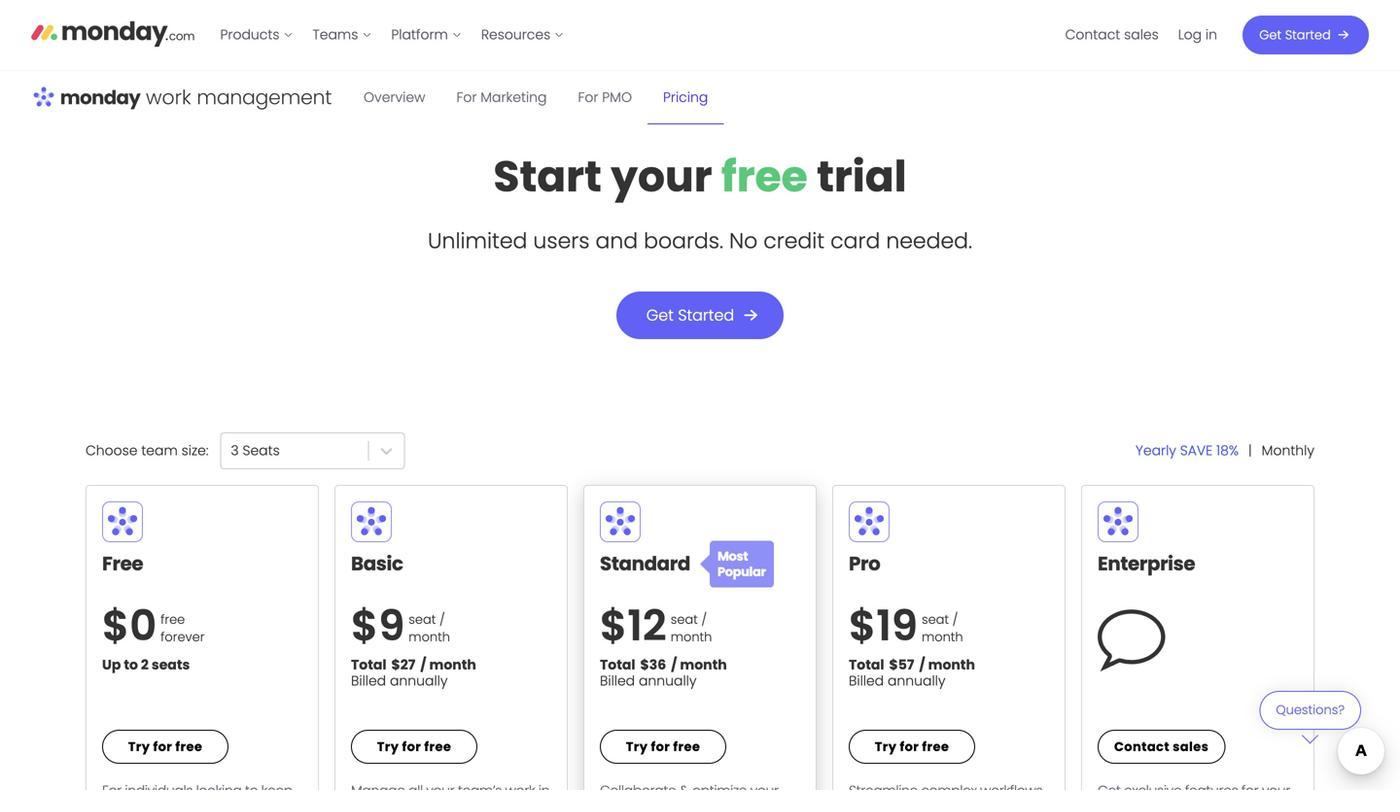 Task type: locate. For each thing, give the bounding box(es) containing it.
products link
[[211, 19, 303, 51]]

4 try for free button from the left
[[849, 730, 975, 764]]

2
[[141, 656, 149, 675]]

contact sales inside button
[[1114, 739, 1209, 756]]

up
[[102, 656, 121, 675]]

billed left "$36"
[[600, 672, 635, 691]]

for left marketing at the left of the page
[[457, 88, 477, 107]]

list
[[211, 0, 574, 70], [1056, 0, 1227, 70]]

0 horizontal spatial get
[[647, 304, 674, 326]]

try for free down $57
[[875, 739, 949, 756]]

0 horizontal spatial get started button
[[616, 292, 784, 339]]

try
[[128, 739, 150, 756], [377, 739, 399, 756], [626, 739, 648, 756], [875, 739, 897, 756]]

try for free button
[[102, 730, 229, 764], [351, 730, 477, 764], [600, 730, 726, 764], [849, 730, 975, 764]]

try for free for $0
[[128, 739, 203, 756]]

teams
[[313, 25, 358, 44]]

total inside $19 seat / month total $57 / month billed annually
[[849, 656, 885, 675]]

0 horizontal spatial total
[[351, 656, 387, 675]]

1 annually from the left
[[390, 672, 448, 691]]

free for $0
[[175, 739, 203, 756]]

for
[[153, 739, 172, 756], [402, 739, 421, 756], [651, 739, 670, 756], [900, 739, 919, 756]]

annually inside $9 seat / month total $27 / month billed annually
[[390, 672, 448, 691]]

3 seat from the left
[[922, 611, 949, 629]]

started inside main element
[[1285, 26, 1331, 44]]

try down "$36"
[[626, 739, 648, 756]]

list containing contact sales
[[1056, 0, 1227, 70]]

seat inside $19 seat / month total $57 / month billed annually
[[922, 611, 949, 629]]

month
[[409, 629, 450, 646], [671, 629, 712, 646], [922, 629, 963, 646], [429, 656, 476, 675], [680, 656, 727, 675], [928, 656, 975, 675]]

try for free down $27
[[377, 739, 452, 756]]

seat for $19
[[922, 611, 949, 629]]

0 vertical spatial get started
[[1260, 26, 1331, 44]]

card
[[831, 226, 880, 256]]

total for $9
[[351, 656, 387, 675]]

1 try from the left
[[128, 739, 150, 756]]

0 horizontal spatial sales
[[1124, 25, 1159, 44]]

platform
[[391, 25, 448, 44]]

1 horizontal spatial sales
[[1173, 739, 1209, 756]]

for for $0
[[153, 739, 172, 756]]

$0
[[102, 597, 157, 655]]

2 annually from the left
[[639, 672, 697, 691]]

3 try for free from the left
[[626, 739, 700, 756]]

try for free down seats
[[128, 739, 203, 756]]

seat right the $19
[[922, 611, 949, 629]]

try for $0
[[128, 739, 150, 756]]

basic
[[351, 550, 403, 578]]

1 vertical spatial get
[[647, 304, 674, 326]]

contact
[[1066, 25, 1121, 44], [1114, 739, 1170, 756]]

main element
[[211, 0, 1369, 70]]

2 horizontal spatial billed
[[849, 672, 884, 691]]

and
[[596, 226, 638, 256]]

for left the pmo at the top left of page
[[578, 88, 599, 107]]

2 seat from the left
[[671, 611, 698, 629]]

1 horizontal spatial for
[[578, 88, 599, 107]]

try for free button down $57
[[849, 730, 975, 764]]

seat
[[409, 611, 436, 629], [671, 611, 698, 629], [922, 611, 949, 629]]

1 vertical spatial started
[[678, 304, 734, 326]]

overview link
[[348, 71, 441, 124]]

annually down the $19
[[888, 672, 946, 691]]

for down $27
[[402, 739, 421, 756]]

get started button right in
[[1243, 16, 1369, 54]]

try for free button for $12
[[600, 730, 726, 764]]

4 for from the left
[[900, 739, 919, 756]]

total inside $9 seat / month total $27 / month billed annually
[[351, 656, 387, 675]]

1 vertical spatial sales
[[1173, 739, 1209, 756]]

get started button inside main element
[[1243, 16, 1369, 54]]

free inside $0 free forever up to 2 seats
[[161, 611, 185, 629]]

0 vertical spatial get started button
[[1243, 16, 1369, 54]]

0 horizontal spatial annually
[[390, 672, 448, 691]]

annually down $9
[[390, 672, 448, 691]]

2 horizontal spatial annually
[[888, 672, 946, 691]]

try down $57
[[875, 739, 897, 756]]

questions?
[[1276, 702, 1345, 719]]

for
[[457, 88, 477, 107], [578, 88, 599, 107]]

month right the $19
[[922, 629, 963, 646]]

started
[[1285, 26, 1331, 44], [678, 304, 734, 326]]

try down $27
[[377, 739, 399, 756]]

4 try for free from the left
[[875, 739, 949, 756]]

$36
[[640, 656, 666, 675]]

3 for from the left
[[651, 739, 670, 756]]

1 seat from the left
[[409, 611, 436, 629]]

monday.com logo image
[[31, 13, 195, 54]]

unlimited
[[428, 226, 527, 256]]

get started down boards.
[[647, 304, 734, 326]]

billed inside $12 seat / month total $36 / month billed annually
[[600, 672, 635, 691]]

1 horizontal spatial list
[[1056, 0, 1227, 70]]

total inside $12 seat / month total $36 / month billed annually
[[600, 656, 636, 675]]

get right in
[[1260, 26, 1282, 44]]

1 vertical spatial get started
[[647, 304, 734, 326]]

try for free button down seats
[[102, 730, 229, 764]]

contact inside main element
[[1066, 25, 1121, 44]]

credit
[[764, 226, 825, 256]]

2 horizontal spatial total
[[849, 656, 885, 675]]

total
[[351, 656, 387, 675], [600, 656, 636, 675], [849, 656, 885, 675]]

for down seats
[[153, 739, 172, 756]]

started down unlimited users and boards. no credit card needed.
[[678, 304, 734, 326]]

1 horizontal spatial get started
[[1260, 26, 1331, 44]]

annually for $12
[[639, 672, 697, 691]]

contact sales
[[1066, 25, 1159, 44], [1114, 739, 1209, 756]]

1 vertical spatial contact sales
[[1114, 739, 1209, 756]]

free for $9
[[424, 739, 452, 756]]

$9 seat / month total $27 / month billed annually
[[351, 597, 476, 691]]

get started button down unlimited users and boards. no credit card needed.
[[616, 292, 784, 339]]

annually
[[390, 672, 448, 691], [639, 672, 697, 691], [888, 672, 946, 691]]

0 vertical spatial started
[[1285, 26, 1331, 44]]

billed inside $9 seat / month total $27 / month billed annually
[[351, 672, 386, 691]]

1 horizontal spatial started
[[1285, 26, 1331, 44]]

try for free down "$36"
[[626, 739, 700, 756]]

try for free
[[128, 739, 203, 756], [377, 739, 452, 756], [626, 739, 700, 756], [875, 739, 949, 756]]

month right "$36"
[[680, 656, 727, 675]]

0 vertical spatial contact sales
[[1066, 25, 1159, 44]]

sales inside button
[[1173, 739, 1209, 756]]

billed inside $19 seat / month total $57 / month billed annually
[[849, 672, 884, 691]]

3 billed from the left
[[849, 672, 884, 691]]

3 try from the left
[[626, 739, 648, 756]]

1 horizontal spatial billed
[[600, 672, 635, 691]]

annually inside $19 seat / month total $57 / month billed annually
[[888, 672, 946, 691]]

get started
[[1260, 26, 1331, 44], [647, 304, 734, 326]]

unlimited users and boards. no credit card needed.
[[428, 226, 973, 256]]

1 horizontal spatial get
[[1260, 26, 1282, 44]]

3 annually from the left
[[888, 672, 946, 691]]

needed.
[[886, 226, 973, 256]]

month right $27
[[429, 656, 476, 675]]

trial
[[817, 147, 907, 207]]

2 list from the left
[[1056, 0, 1227, 70]]

for marketing link
[[441, 71, 563, 124]]

seat inside $9 seat / month total $27 / month billed annually
[[409, 611, 436, 629]]

2 try for free button from the left
[[351, 730, 477, 764]]

started right in
[[1285, 26, 1331, 44]]

get inside main element
[[1260, 26, 1282, 44]]

save
[[1180, 441, 1213, 460]]

0 vertical spatial get
[[1260, 26, 1282, 44]]

try for free button down "$36"
[[600, 730, 726, 764]]

1 horizontal spatial get started button
[[1243, 16, 1369, 54]]

3 total from the left
[[849, 656, 885, 675]]

3 try for free button from the left
[[600, 730, 726, 764]]

for down $57
[[900, 739, 919, 756]]

1 horizontal spatial seat
[[671, 611, 698, 629]]

to
[[124, 656, 138, 675]]

sales
[[1124, 25, 1159, 44], [1173, 739, 1209, 756]]

billed left $27
[[351, 672, 386, 691]]

seat right $12
[[671, 611, 698, 629]]

total left "$36"
[[600, 656, 636, 675]]

0 horizontal spatial list
[[211, 0, 574, 70]]

standard
[[600, 550, 690, 578]]

total for $19
[[849, 656, 885, 675]]

2 for from the left
[[402, 739, 421, 756]]

annually inside $12 seat / month total $36 / month billed annually
[[639, 672, 697, 691]]

billed for $12
[[600, 672, 635, 691]]

/
[[440, 611, 445, 629], [702, 611, 707, 629], [953, 611, 958, 629], [420, 656, 427, 675], [671, 656, 677, 675], [919, 656, 925, 675]]

1 try for free from the left
[[128, 739, 203, 756]]

0 vertical spatial contact
[[1066, 25, 1121, 44]]

log in
[[1178, 25, 1218, 44]]

seat right $9
[[409, 611, 436, 629]]

try for free button down $27
[[351, 730, 477, 764]]

3 seats
[[231, 441, 280, 460]]

total left $57
[[849, 656, 885, 675]]

annually down $12
[[639, 672, 697, 691]]

annually for $9
[[390, 672, 448, 691]]

2 total from the left
[[600, 656, 636, 675]]

annually for $19
[[888, 672, 946, 691]]

most popular
[[718, 548, 766, 581]]

1 billed from the left
[[351, 672, 386, 691]]

2 for from the left
[[578, 88, 599, 107]]

1 horizontal spatial total
[[600, 656, 636, 675]]

month up $27
[[409, 629, 450, 646]]

$12
[[600, 597, 667, 655]]

for for for marketing
[[457, 88, 477, 107]]

18%
[[1217, 441, 1239, 460]]

1 for from the left
[[457, 88, 477, 107]]

get started button
[[1243, 16, 1369, 54], [616, 292, 784, 339]]

monthly
[[1262, 441, 1315, 460]]

get
[[1260, 26, 1282, 44], [647, 304, 674, 326]]

for down "$36"
[[651, 739, 670, 756]]

0 horizontal spatial billed
[[351, 672, 386, 691]]

billed left $57
[[849, 672, 884, 691]]

2 horizontal spatial seat
[[922, 611, 949, 629]]

seat inside $12 seat / month total $36 / month billed annually
[[671, 611, 698, 629]]

billed for $9
[[351, 672, 386, 691]]

choose team size:
[[86, 441, 209, 460]]

1 vertical spatial contact
[[1114, 739, 1170, 756]]

popular
[[718, 563, 766, 581]]

total left $27
[[351, 656, 387, 675]]

1 for from the left
[[153, 739, 172, 756]]

in
[[1206, 25, 1218, 44]]

1 list from the left
[[211, 0, 574, 70]]

for for $12
[[651, 739, 670, 756]]

1 try for free button from the left
[[102, 730, 229, 764]]

billed for $19
[[849, 672, 884, 691]]

4 try from the left
[[875, 739, 897, 756]]

2 try from the left
[[377, 739, 399, 756]]

1 total from the left
[[351, 656, 387, 675]]

seats
[[152, 656, 190, 675]]

yearly save 18% | monthly
[[1136, 441, 1315, 460]]

0 horizontal spatial for
[[457, 88, 477, 107]]

0 horizontal spatial seat
[[409, 611, 436, 629]]

try for free button for $19
[[849, 730, 975, 764]]

2 billed from the left
[[600, 672, 635, 691]]

try down 2
[[128, 739, 150, 756]]

2 try for free from the left
[[377, 739, 452, 756]]

1 horizontal spatial annually
[[639, 672, 697, 691]]

try for $9
[[377, 739, 399, 756]]

free
[[721, 147, 808, 207], [161, 611, 185, 629], [175, 739, 203, 756], [424, 739, 452, 756], [673, 739, 700, 756], [922, 739, 949, 756]]

0 horizontal spatial started
[[678, 304, 734, 326]]

get started right in
[[1260, 26, 1331, 44]]

get down boards.
[[647, 304, 674, 326]]

0 vertical spatial sales
[[1124, 25, 1159, 44]]

billed
[[351, 672, 386, 691], [600, 672, 635, 691], [849, 672, 884, 691]]

most
[[718, 548, 748, 565]]



Task type: describe. For each thing, give the bounding box(es) containing it.
questions? button
[[1260, 691, 1362, 744]]

3
[[231, 441, 239, 460]]

start
[[493, 147, 602, 207]]

for for for pmo
[[578, 88, 599, 107]]

contact sales button
[[1098, 730, 1226, 764]]

contact sales inside main element
[[1066, 25, 1159, 44]]

|
[[1249, 441, 1252, 460]]

size:
[[181, 441, 209, 460]]

try for free for $19
[[875, 739, 949, 756]]

team
[[141, 441, 178, 460]]

contact sales link
[[1056, 19, 1169, 51]]

for pmo
[[578, 88, 632, 107]]

monday.com work management image
[[31, 71, 333, 125]]

free
[[102, 550, 143, 578]]

teams link
[[303, 19, 382, 51]]

list containing products
[[211, 0, 574, 70]]

for marketing
[[457, 88, 547, 107]]

get started inside main element
[[1260, 26, 1331, 44]]

platform link
[[382, 19, 471, 51]]

for for $19
[[900, 739, 919, 756]]

yearly
[[1136, 441, 1177, 460]]

try for free button for $0
[[102, 730, 229, 764]]

$12 seat / month total $36 / month billed annually
[[600, 597, 727, 691]]

for pmo link
[[563, 71, 648, 124]]

try for free for $12
[[626, 739, 700, 756]]

pricing
[[663, 88, 708, 107]]

contact inside button
[[1114, 739, 1170, 756]]

1 vertical spatial get started button
[[616, 292, 784, 339]]

start your free trial
[[493, 147, 907, 207]]

total for $12
[[600, 656, 636, 675]]

free for $12
[[673, 739, 700, 756]]

log in link
[[1169, 19, 1227, 51]]

overview
[[364, 88, 425, 107]]

choose
[[86, 441, 138, 460]]

try for $12
[[626, 739, 648, 756]]

0 horizontal spatial get started
[[647, 304, 734, 326]]

$9
[[351, 597, 405, 655]]

try for $19
[[875, 739, 897, 756]]

month right $12
[[671, 629, 712, 646]]

enterprise
[[1098, 550, 1195, 578]]

pricing link
[[648, 71, 724, 124]]

your
[[611, 147, 712, 207]]

$19
[[849, 597, 918, 655]]

log
[[1178, 25, 1202, 44]]

marketing
[[481, 88, 547, 107]]

$27
[[391, 656, 415, 675]]

seat for $9
[[409, 611, 436, 629]]

products
[[220, 25, 280, 44]]

for for $9
[[402, 739, 421, 756]]

try for free button for $9
[[351, 730, 477, 764]]

resources link
[[471, 19, 574, 51]]

seat for $12
[[671, 611, 698, 629]]

free for $19
[[922, 739, 949, 756]]

boards.
[[644, 226, 724, 256]]

try for free for $9
[[377, 739, 452, 756]]

$57
[[889, 656, 914, 675]]

$19 seat / month total $57 / month billed annually
[[849, 597, 975, 691]]

resources
[[481, 25, 551, 44]]

no
[[729, 226, 758, 256]]

users
[[533, 226, 590, 256]]

seats
[[243, 441, 280, 460]]

$0 free forever up to 2 seats
[[102, 597, 205, 675]]

pro
[[849, 550, 880, 578]]

forever
[[161, 629, 205, 646]]

month right $57
[[928, 656, 975, 675]]

sales inside main element
[[1124, 25, 1159, 44]]

pmo
[[602, 88, 632, 107]]



Task type: vqa. For each thing, say whether or not it's contained in the screenshot.
the leftmost company
no



